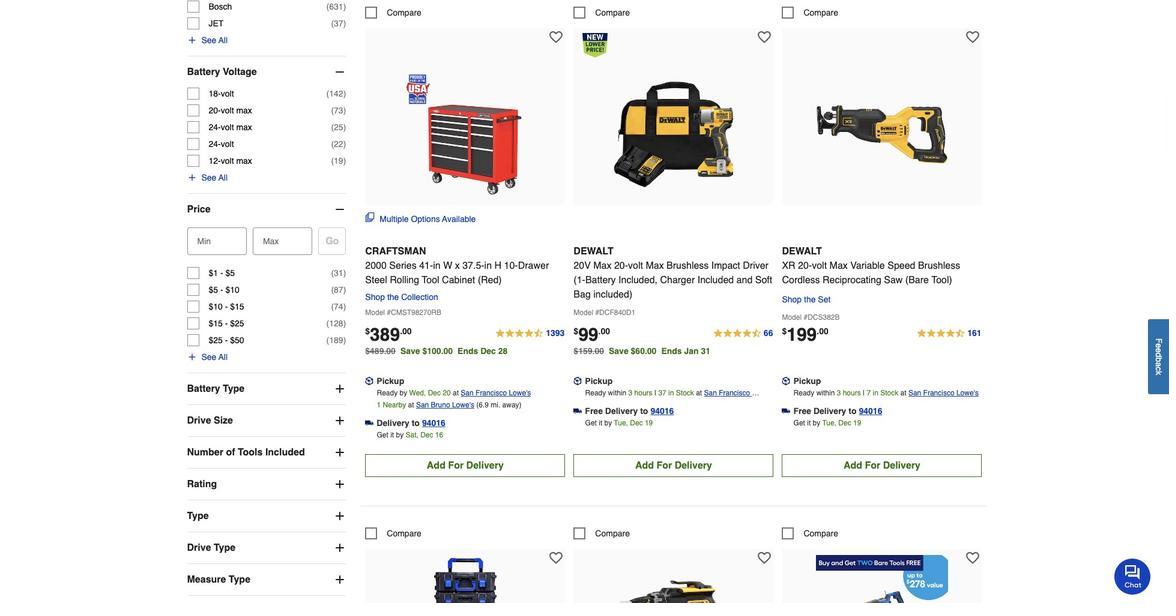 Task type: describe. For each thing, give the bounding box(es) containing it.
free delivery to 94016 for 7
[[794, 406, 882, 416]]

128
[[329, 319, 343, 329]]

save for 389
[[401, 346, 420, 356]]

(red)
[[478, 275, 502, 286]]

measure type button
[[187, 565, 346, 596]]

shop the set link
[[782, 292, 831, 307]]

$ for 99
[[574, 326, 578, 336]]

cmst98270rb
[[391, 308, 441, 317]]

actual price $99.00 element
[[574, 324, 610, 345]]

included,
[[619, 275, 658, 286]]

volt for 18-volt
[[221, 89, 234, 99]]

charger
[[660, 275, 695, 286]]

away)
[[502, 401, 522, 409]]

$489.00 save $100.00 ends dec 28
[[365, 346, 508, 356]]

francisco inside ready by wed, dec 20 at san francisco lowe's 1 nearby at san bruno lowe's (6.9 mi. away)
[[476, 389, 507, 397]]

) for ( 128 )
[[343, 319, 346, 329]]

at right 7
[[901, 389, 907, 397]]

hours for 7
[[843, 389, 861, 397]]

.00 for 389
[[400, 326, 412, 336]]

nearby
[[383, 401, 406, 409]]

( for 22
[[331, 139, 334, 149]]

ends for 99
[[661, 346, 682, 356]]

francisco for ready within 3 hours | 7 in stock at san francisco lowe's
[[923, 389, 955, 397]]

pickup image for ready within 3 hours | 7 in stock at san francisco lowe's
[[782, 377, 791, 385]]

1 horizontal spatial #
[[595, 308, 599, 317]]

1 horizontal spatial $10
[[226, 285, 240, 295]]

631
[[329, 2, 343, 12]]

all for second see all "button" from the bottom
[[219, 173, 228, 183]]

$ 99 .00
[[574, 324, 610, 345]]

37.5-
[[463, 260, 484, 271]]

$10 - $15
[[209, 302, 244, 312]]

3 for from the left
[[865, 460, 881, 471]]

19 for ready within 3 hours | 37 in stock at san francisco lowe's
[[645, 419, 653, 427]]

max down price button
[[263, 237, 279, 246]]

craftsman 2000 series 41-in w x 37.5-in h 10-drawer steel rolling tool cabinet (red)
[[365, 246, 549, 286]]

type for battery
[[223, 384, 245, 395]]

ends jan 31 element
[[661, 346, 715, 356]]

( for 74
[[331, 302, 334, 312]]

all for third see all "button" from the bottom of the page
[[219, 36, 228, 45]]

28
[[498, 346, 508, 356]]

by for free's truck filled icon
[[605, 419, 612, 427]]

plus image inside drive size button
[[334, 415, 346, 427]]

- for $1
[[220, 269, 223, 278]]

battery for battery type
[[187, 384, 220, 395]]

25
[[334, 123, 343, 132]]

4.5 stars image for 99
[[713, 326, 774, 341]]

in inside the ready within 3 hours | 37 in stock at san francisco lowe's
[[668, 389, 674, 397]]

dewalt xr 20-volt max variable speed brushless cordless reciprocating saw (bare tool)
[[782, 246, 960, 286]]

measure
[[187, 575, 226, 586]]

number of tools included
[[187, 448, 305, 458]]

3 see all button from the top
[[187, 351, 228, 363]]

c
[[1154, 367, 1164, 371]]

compare for "5002951793" element
[[804, 8, 838, 17]]

truck filled image for delivery
[[365, 419, 374, 427]]

dcf840d1
[[599, 308, 635, 317]]

model # dcs382b
[[782, 313, 840, 322]]

.00 for 99
[[598, 326, 610, 336]]

compare for the 5014281323 element
[[595, 529, 630, 538]]

ready by wed, dec 20 at san francisco lowe's 1 nearby at san bruno lowe's (6.9 mi. away)
[[377, 389, 531, 409]]

san right 20
[[461, 389, 474, 397]]

actual price $199.00 element
[[782, 324, 829, 345]]

stock for 37
[[676, 389, 694, 397]]

99
[[578, 324, 598, 345]]

1 horizontal spatial model
[[574, 308, 593, 317]]

1 for from the left
[[448, 460, 464, 471]]

16
[[435, 431, 443, 439]]

chat invite button image
[[1115, 559, 1151, 595]]

and
[[737, 275, 753, 286]]

4.5 stars image for 389
[[495, 326, 565, 341]]

compare for 5012943213 element
[[387, 529, 422, 538]]

shop the collection
[[365, 292, 438, 302]]

model # dcf840d1
[[574, 308, 635, 317]]

k
[[1154, 371, 1164, 376]]

189
[[329, 336, 343, 345]]

go button
[[318, 228, 346, 255]]

to for 7
[[849, 406, 857, 416]]

type down rating
[[187, 511, 209, 522]]

price
[[187, 204, 211, 215]]

1 vertical spatial $15
[[209, 319, 223, 329]]

142
[[329, 89, 343, 99]]

| for 7
[[863, 389, 865, 397]]

( for 19
[[331, 156, 334, 166]]

) for ( 631 )
[[343, 2, 346, 12]]

18-
[[209, 89, 221, 99]]

min
[[197, 237, 211, 246]]

( 128 )
[[326, 319, 346, 329]]

craftsman 2000 series 41-in w x 37.5-in h 10-drawer steel rolling tool cabinet (red) image
[[399, 68, 531, 200]]

0 vertical spatial 31
[[334, 269, 343, 278]]

battery type button
[[187, 374, 346, 405]]

1 see all button from the top
[[187, 34, 228, 46]]

jan
[[684, 346, 699, 356]]

x
[[455, 260, 460, 271]]

see for third see all "button"
[[201, 353, 216, 362]]

steel
[[365, 275, 387, 286]]

by for truck filled icon for delivery
[[396, 431, 404, 439]]

0 horizontal spatial 94016
[[422, 418, 446, 428]]

battery for battery voltage
[[187, 67, 220, 78]]

1
[[377, 401, 381, 409]]

1393 button
[[495, 326, 565, 341]]

( for 87
[[331, 285, 334, 295]]

5002905083 element
[[365, 7, 422, 19]]

5014148439 element
[[574, 7, 630, 19]]

$25 - $50
[[209, 336, 244, 345]]

0 horizontal spatial to
[[412, 418, 420, 428]]

dewalt 20v max 20-volt max brushless impact driver (1-battery included, charger included and soft bag included)
[[574, 246, 772, 300]]

save for 99
[[609, 346, 629, 356]]

go
[[326, 236, 339, 247]]

) for ( 142 )
[[343, 89, 346, 99]]

- for $10
[[225, 302, 228, 312]]

san right 7
[[909, 389, 921, 397]]

24- for 24-volt max
[[209, 123, 221, 132]]

type for measure
[[229, 575, 250, 586]]

model # cmst98270rb
[[365, 308, 441, 317]]

kobalt casestack 21.5-in black plastic wheels lockable tool box image
[[399, 555, 531, 604]]

options
[[411, 214, 440, 224]]

dewalt 20v max 20-volt max brushless impact driver (1-battery included, charger included and soft bag included) image
[[608, 68, 740, 200]]

compare for the 5014148439 element at the top of the page
[[595, 8, 630, 17]]

in right 7
[[873, 389, 879, 397]]

ready within 3 hours | 37 in stock at san francisco lowe's
[[585, 389, 752, 409]]

volt for 20-volt max
[[221, 106, 234, 115]]

2 add for delivery from the left
[[635, 460, 712, 471]]

2000
[[365, 260, 387, 271]]

san inside the ready within 3 hours | 37 in stock at san francisco lowe's
[[704, 389, 717, 397]]

0 horizontal spatial it
[[390, 431, 394, 439]]

plus image for of
[[334, 447, 346, 459]]

37 inside the ready within 3 hours | 37 in stock at san francisco lowe's
[[658, 389, 666, 397]]

san down wed,
[[416, 401, 429, 409]]

161 button
[[917, 326, 982, 341]]

new lower price image
[[583, 33, 608, 57]]

2 for from the left
[[657, 460, 672, 471]]

(1-
[[574, 275, 586, 286]]

( 142 )
[[326, 89, 346, 99]]

w
[[443, 260, 452, 271]]

drive type button
[[187, 533, 346, 564]]

size
[[214, 416, 233, 427]]

battery type
[[187, 384, 245, 395]]

ready for ready by wed, dec 20 at san francisco lowe's 1 nearby at san bruno lowe's (6.9 mi. away)
[[377, 389, 398, 397]]

by for truck filled image
[[813, 419, 821, 427]]

| for 37
[[655, 389, 656, 397]]

tue, for ready within 3 hours | 37 in stock at san francisco lowe's
[[614, 419, 628, 427]]

b
[[1154, 358, 1164, 363]]

( for 142
[[326, 89, 329, 99]]

$489.00
[[365, 346, 396, 356]]

speed
[[888, 260, 916, 271]]

get it by tue, dec 19 for ready within 3 hours | 37 in stock at san francisco lowe's
[[585, 419, 653, 427]]

rolling
[[390, 275, 419, 286]]

included inside dewalt 20v max 20-volt max brushless impact driver (1-battery included, charger included and soft bag included)
[[698, 275, 734, 286]]

volt for 24-volt
[[221, 139, 234, 149]]

dec for pickup image for ready within 3 hours | 7 in stock at san francisco lowe's
[[839, 419, 851, 427]]

free delivery to 94016 for 37
[[585, 406, 674, 416]]

stock for 7
[[881, 389, 899, 397]]

dec inside ready by wed, dec 20 at san francisco lowe's 1 nearby at san bruno lowe's (6.9 mi. away)
[[428, 389, 441, 397]]

$159.00
[[574, 346, 604, 356]]

1 san francisco lowe's button from the left
[[461, 387, 531, 399]]

volt for 12-volt max
[[221, 156, 234, 166]]

f e e d b a c k button
[[1148, 320, 1169, 395]]

drive for drive size
[[187, 416, 211, 427]]

in left w
[[433, 260, 441, 271]]

see for third see all "button" from the bottom of the page
[[201, 36, 216, 45]]

max inside dewalt xr 20-volt max variable speed brushless cordless reciprocating saw (bare tool)
[[830, 260, 848, 271]]

1 vertical spatial 31
[[701, 346, 711, 356]]

price button
[[187, 194, 346, 225]]

$15 - $25
[[209, 319, 244, 329]]

1 pickup image from the left
[[365, 377, 374, 385]]

# for xr 20-volt max variable speed brushless cordless reciprocating saw (bare tool)
[[804, 313, 808, 322]]

in left h
[[484, 260, 492, 271]]

2 e from the top
[[1154, 349, 1164, 353]]

5012943213 element
[[365, 528, 422, 540]]

plus image for type
[[334, 542, 346, 554]]

craftsman
[[365, 246, 426, 257]]

set
[[818, 295, 831, 304]]

brushless inside dewalt 20v max 20-volt max brushless impact driver (1-battery included, charger included and soft bag included)
[[667, 260, 709, 271]]

5013201391 element
[[782, 528, 838, 540]]

max up included, on the right top of page
[[646, 260, 664, 271]]

rating
[[187, 479, 217, 490]]

1393
[[546, 328, 565, 338]]

0 horizontal spatial get
[[377, 431, 388, 439]]

1 horizontal spatial $25
[[230, 319, 244, 329]]

plus image inside rating "button"
[[334, 479, 346, 491]]

truck filled image
[[782, 407, 791, 415]]

1 add for delivery button from the left
[[365, 454, 565, 477]]

truck filled image for free
[[574, 407, 582, 415]]

$100.00
[[422, 346, 453, 356]]

xr
[[782, 260, 796, 271]]

dcs382b
[[808, 313, 840, 322]]

multiple options available
[[380, 214, 476, 224]]

lowe's inside the ready within 3 hours | 37 in stock at san francisco lowe's
[[704, 401, 726, 409]]

to for 37
[[640, 406, 648, 416]]

dewalt for max
[[574, 246, 614, 257]]

) for ( 22 )
[[343, 139, 346, 149]]

actual price $389.00 element
[[365, 324, 412, 345]]

( for 73
[[331, 106, 334, 115]]

( for 37
[[331, 19, 334, 28]]

was price $159.00 element
[[574, 343, 609, 356]]

0 vertical spatial 37
[[334, 19, 343, 28]]

tools
[[238, 448, 263, 458]]

volt for 24-volt max
[[221, 123, 234, 132]]

get for ready within 3 hours | 37 in stock at san francisco lowe's
[[585, 419, 597, 427]]

( 74 )
[[331, 302, 346, 312]]

driver
[[743, 260, 769, 271]]

1 vertical spatial $10
[[209, 302, 223, 312]]

rating button
[[187, 469, 346, 500]]

$ for 389
[[365, 326, 370, 336]]

shop for xr 20-volt max variable speed brushless cordless reciprocating saw (bare tool)
[[782, 295, 802, 304]]

- for $15
[[225, 319, 228, 329]]



Task type: vqa. For each thing, say whether or not it's contained in the screenshot.
shed outdoor storage's shed
no



Task type: locate. For each thing, give the bounding box(es) containing it.
at down jan
[[696, 389, 702, 397]]

) up ( 37 )
[[343, 2, 346, 12]]

1 horizontal spatial tue,
[[822, 419, 837, 427]]

san bruno lowe's button
[[416, 399, 474, 411]]

pickup image down $489.00
[[365, 377, 374, 385]]

volt inside dewalt 20v max 20-volt max brushless impact driver (1-battery included, charger included and soft bag included)
[[628, 260, 643, 271]]

type for drive
[[214, 543, 236, 554]]

bag
[[574, 289, 591, 300]]

2 $ from the left
[[574, 326, 578, 336]]

shop down steel
[[365, 292, 385, 302]]

0 horizontal spatial add
[[427, 460, 446, 471]]

volt down 20-volt max
[[221, 123, 234, 132]]

$ inside $ 389 .00
[[365, 326, 370, 336]]

$ right 1393
[[574, 326, 578, 336]]

2 4.5 stars image from the left
[[713, 326, 774, 341]]

2 tue, from the left
[[822, 419, 837, 427]]

ready down the actual price $199.00 element
[[794, 389, 815, 397]]

san francisco lowe's button for ready within 3 hours | 37 in stock at san francisco lowe's
[[704, 387, 774, 409]]

2 free from the left
[[794, 406, 811, 416]]

$5 right $1 on the left of page
[[226, 269, 235, 278]]

hours down $60.00
[[635, 389, 653, 397]]

2 horizontal spatial add for delivery button
[[782, 454, 982, 477]]

0 horizontal spatial brushless
[[667, 260, 709, 271]]

0 vertical spatial $15
[[230, 302, 244, 312]]

hours inside the ready within 3 hours | 37 in stock at san francisco lowe's
[[635, 389, 653, 397]]

cordless
[[782, 275, 820, 286]]

3 pickup from the left
[[794, 376, 821, 386]]

.00
[[400, 326, 412, 336], [598, 326, 610, 336], [817, 326, 829, 336]]

0 horizontal spatial add for delivery
[[427, 460, 504, 471]]

multiple options available link
[[365, 212, 476, 225]]

all down jet
[[219, 36, 228, 45]]

1 ) from the top
[[343, 2, 346, 12]]

battery inside dewalt 20v max 20-volt max brushless impact driver (1-battery included, charger included and soft bag included)
[[585, 275, 616, 286]]

see all down the $25 - $50
[[201, 353, 228, 362]]

francisco for ready within 3 hours | 37 in stock at san francisco lowe's
[[719, 389, 750, 397]]

.00 down model # cmst98270rb
[[400, 326, 412, 336]]

1 horizontal spatial 3
[[837, 389, 841, 397]]

2 save from the left
[[609, 346, 629, 356]]

( 25 )
[[331, 123, 346, 132]]

10 ) from the top
[[343, 302, 346, 312]]

- for $25
[[225, 336, 228, 345]]

# up actual price $99.00 element on the bottom
[[595, 308, 599, 317]]

plus image
[[334, 447, 346, 459], [334, 479, 346, 491], [334, 542, 346, 554]]

max right '12-'
[[236, 156, 252, 166]]

type inside button
[[223, 384, 245, 395]]

1 brushless from the left
[[667, 260, 709, 271]]

$ for 199
[[782, 326, 787, 336]]

( 31 )
[[331, 269, 346, 278]]

1 ready from the left
[[377, 389, 398, 397]]

2 brushless from the left
[[918, 260, 960, 271]]

ready down $159.00
[[585, 389, 606, 397]]

minus image
[[334, 66, 346, 78], [334, 204, 346, 216]]

12 ) from the top
[[343, 336, 346, 345]]

161
[[968, 328, 982, 338]]

plus image inside number of tools included button
[[334, 447, 346, 459]]

1 add from the left
[[427, 460, 446, 471]]

19 down the 22
[[334, 156, 343, 166]]

(
[[326, 2, 329, 12], [331, 19, 334, 28], [326, 89, 329, 99], [331, 106, 334, 115], [331, 123, 334, 132], [331, 139, 334, 149], [331, 156, 334, 166], [331, 269, 334, 278], [331, 285, 334, 295], [331, 302, 334, 312], [326, 319, 329, 329], [326, 336, 329, 345]]

volt up 20-volt max
[[221, 89, 234, 99]]

1 horizontal spatial 94016
[[651, 406, 674, 416]]

e up d
[[1154, 344, 1164, 349]]

see down '12-'
[[201, 173, 216, 183]]

5014281323 element
[[574, 528, 630, 540]]

( for 189
[[326, 336, 329, 345]]

$ up $489.00
[[365, 326, 370, 336]]

drive for drive type
[[187, 543, 211, 554]]

drive size
[[187, 416, 233, 427]]

2 free delivery to 94016 from the left
[[794, 406, 882, 416]]

minus image inside battery voltage button
[[334, 66, 346, 78]]

0 horizontal spatial $25
[[209, 336, 223, 345]]

3 add for delivery button from the left
[[782, 454, 982, 477]]

minus image inside price button
[[334, 204, 346, 216]]

1 horizontal spatial |
[[863, 389, 865, 397]]

1 3 from the left
[[629, 389, 633, 397]]

$ inside $ 199 .00
[[782, 326, 787, 336]]

included)
[[594, 289, 633, 300]]

1 | from the left
[[655, 389, 656, 397]]

0 horizontal spatial stock
[[676, 389, 694, 397]]

2 vertical spatial max
[[236, 156, 252, 166]]

1 hours from the left
[[635, 389, 653, 397]]

lowe's
[[509, 389, 531, 397], [957, 389, 979, 397], [452, 401, 474, 409], [704, 401, 726, 409]]

shop the set
[[782, 295, 831, 304]]

collection
[[401, 292, 438, 302]]

ends for 389
[[458, 346, 478, 356]]

battery voltage
[[187, 67, 257, 78]]

12-volt max
[[209, 156, 252, 166]]

volt
[[221, 89, 234, 99], [221, 106, 234, 115], [221, 123, 234, 132], [221, 139, 234, 149], [221, 156, 234, 166], [628, 260, 643, 271], [812, 260, 827, 271]]

drive up measure
[[187, 543, 211, 554]]

# up the actual price $199.00 element
[[804, 313, 808, 322]]

94016 for 7
[[859, 406, 882, 416]]

pickup up nearby
[[377, 376, 404, 386]]

2 ends from the left
[[661, 346, 682, 356]]

1 horizontal spatial included
[[698, 275, 734, 286]]

1 ends from the left
[[458, 346, 478, 356]]

volt down 24-volt
[[221, 156, 234, 166]]

3 $ from the left
[[782, 326, 787, 336]]

at inside the ready within 3 hours | 37 in stock at san francisco lowe's
[[696, 389, 702, 397]]

within inside the ready within 3 hours | 37 in stock at san francisco lowe's
[[608, 389, 627, 397]]

4.5 stars image containing 1393
[[495, 326, 565, 341]]

20v
[[574, 260, 591, 271]]

20- up the cordless
[[798, 260, 812, 271]]

0 vertical spatial see all
[[201, 36, 228, 45]]

san francisco lowe's button
[[461, 387, 531, 399], [704, 387, 774, 409], [909, 387, 979, 399]]

max for 24-volt max
[[236, 123, 252, 132]]

at
[[453, 389, 459, 397], [696, 389, 702, 397], [901, 389, 907, 397], [408, 401, 414, 409]]

2 plus image from the top
[[334, 479, 346, 491]]

hours left 7
[[843, 389, 861, 397]]

0 horizontal spatial shop
[[365, 292, 385, 302]]

37 down 631
[[334, 19, 343, 28]]

free for ready within 3 hours | 7 in stock at san francisco lowe's
[[794, 406, 811, 416]]

1 pickup from the left
[[377, 376, 404, 386]]

0 vertical spatial battery
[[187, 67, 220, 78]]

1 within from the left
[[608, 389, 627, 397]]

4 ) from the top
[[343, 106, 346, 115]]

see
[[201, 36, 216, 45], [201, 173, 216, 183], [201, 353, 216, 362]]

3 for 7
[[837, 389, 841, 397]]

1 all from the top
[[219, 36, 228, 45]]

dewalt xr 20-volt max variable speed brushless cordless reciprocating saw (bare tool) image
[[816, 68, 948, 200]]

0 horizontal spatial the
[[387, 292, 399, 302]]

73
[[334, 106, 343, 115]]

94016 button for 37
[[651, 405, 674, 417]]

battery inside battery voltage button
[[187, 67, 220, 78]]

0 horizontal spatial for
[[448, 460, 464, 471]]

1 plus image from the top
[[334, 447, 346, 459]]

4.5 stars image containing 66
[[713, 326, 774, 341]]

1 francisco from the left
[[476, 389, 507, 397]]

dec for third pickup image from the right
[[421, 431, 433, 439]]

4.5 stars image down and
[[713, 326, 774, 341]]

2 vertical spatial all
[[219, 353, 228, 362]]

ends dec 28 element
[[458, 346, 513, 356]]

4.5 stars image containing 161
[[917, 326, 982, 341]]

0 horizontal spatial model
[[365, 308, 385, 317]]

compare inside "5002951793" element
[[804, 8, 838, 17]]

1 .00 from the left
[[400, 326, 412, 336]]

) for ( 74 )
[[343, 302, 346, 312]]

20- inside dewalt 20v max 20-volt max brushless impact driver (1-battery included, charger included and soft bag included)
[[614, 260, 628, 271]]

24-volt
[[209, 139, 234, 149]]

3 .00 from the left
[[817, 326, 829, 336]]

add for delivery
[[427, 460, 504, 471], [635, 460, 712, 471], [844, 460, 921, 471]]

3 ) from the top
[[343, 89, 346, 99]]

1 horizontal spatial add for delivery
[[635, 460, 712, 471]]

$1
[[209, 269, 218, 278]]

pickup for ready within 3 hours | 37 in stock at san francisco lowe's
[[585, 376, 613, 386]]

bosch
[[209, 2, 232, 12]]

) down '( 74 )'
[[343, 319, 346, 329]]

2 horizontal spatial 19
[[853, 419, 861, 427]]

mi.
[[491, 401, 500, 409]]

max right 20v
[[594, 260, 612, 271]]

$10 up $10 - $15
[[226, 285, 240, 295]]

0 horizontal spatial 4.5 stars image
[[495, 326, 565, 341]]

2 vertical spatial see all
[[201, 353, 228, 362]]

dec left 28
[[481, 346, 496, 356]]

1 horizontal spatial francisco
[[719, 389, 750, 397]]

battery up drive size
[[187, 384, 220, 395]]

type button
[[187, 501, 346, 532]]

19 for ready within 3 hours | 7 in stock at san francisco lowe's
[[853, 419, 861, 427]]

) for ( 73 )
[[343, 106, 346, 115]]

savings save $100.00 element
[[401, 346, 513, 356]]

0 vertical spatial drive
[[187, 416, 211, 427]]

1 4.5 stars image from the left
[[495, 326, 565, 341]]

heart outline image
[[550, 31, 563, 44], [550, 552, 563, 565]]

san
[[461, 389, 474, 397], [704, 389, 717, 397], [909, 389, 921, 397], [416, 401, 429, 409]]

2 all from the top
[[219, 173, 228, 183]]

1 vertical spatial $5
[[209, 285, 218, 295]]

1 horizontal spatial stock
[[881, 389, 899, 397]]

41-
[[419, 260, 433, 271]]

2 24- from the top
[[209, 139, 221, 149]]

ready inside ready by wed, dec 20 at san francisco lowe's 1 nearby at san bruno lowe's (6.9 mi. away)
[[377, 389, 398, 397]]

1 horizontal spatial 19
[[645, 419, 653, 427]]

tue,
[[614, 419, 628, 427], [822, 419, 837, 427]]

by inside ready by wed, dec 20 at san francisco lowe's 1 nearby at san bruno lowe's (6.9 mi. away)
[[400, 389, 407, 397]]

stock right 7
[[881, 389, 899, 397]]

0 horizontal spatial 20-
[[209, 106, 221, 115]]

2 ) from the top
[[343, 19, 346, 28]]

available
[[442, 214, 476, 224]]

ready inside the ready within 3 hours | 37 in stock at san francisco lowe's
[[585, 389, 606, 397]]

the up model # cmst98270rb
[[387, 292, 399, 302]]

2 pickup from the left
[[585, 376, 613, 386]]

dec for pickup image for ready within 3 hours | 37 in stock at san francisco lowe's
[[630, 419, 643, 427]]

0 horizontal spatial 19
[[334, 156, 343, 166]]

the for series
[[387, 292, 399, 302]]

.00 down dcs382b
[[817, 326, 829, 336]]

24-volt max
[[209, 123, 252, 132]]

1 vertical spatial truck filled image
[[365, 419, 374, 427]]

7 ) from the top
[[343, 156, 346, 166]]

add
[[427, 460, 446, 471], [635, 460, 654, 471], [844, 460, 862, 471]]

san francisco lowe's button for ready within 3 hours | 7 in stock at san francisco lowe's
[[909, 387, 979, 399]]

dec left the 16 on the bottom left of the page
[[421, 431, 433, 439]]

2 see all button from the top
[[187, 172, 228, 184]]

type up size
[[223, 384, 245, 395]]

wed,
[[409, 389, 426, 397]]

h
[[495, 260, 502, 271]]

max for 12-volt max
[[236, 156, 252, 166]]

see for second see all "button" from the bottom
[[201, 173, 216, 183]]

san francisco lowe's button left truck filled image
[[704, 387, 774, 409]]

2 horizontal spatial add
[[844, 460, 862, 471]]

3 down $159.00 save $60.00 ends jan 31
[[629, 389, 633, 397]]

2 horizontal spatial 94016
[[859, 406, 882, 416]]

see all down '12-'
[[201, 173, 228, 183]]

plus image inside type button
[[334, 511, 346, 523]]

get it by tue, dec 19 for ready within 3 hours | 7 in stock at san francisco lowe's
[[794, 419, 861, 427]]

94016 for 37
[[651, 406, 674, 416]]

2 drive from the top
[[187, 543, 211, 554]]

save down $ 389 .00
[[401, 346, 420, 356]]

22
[[334, 139, 343, 149]]

1 horizontal spatial $15
[[230, 302, 244, 312]]

2 san francisco lowe's button from the left
[[704, 387, 774, 409]]

3 add for delivery from the left
[[844, 460, 921, 471]]

$159.00 save $60.00 ends jan 31
[[574, 346, 711, 356]]

compare for 5002905083 'element'
[[387, 8, 422, 17]]

battery inside battery type button
[[187, 384, 220, 395]]

9 ) from the top
[[343, 285, 346, 295]]

2 horizontal spatial for
[[865, 460, 881, 471]]

2 add from the left
[[635, 460, 654, 471]]

to
[[640, 406, 648, 416], [849, 406, 857, 416], [412, 418, 420, 428]]

2 horizontal spatial 4.5 stars image
[[917, 326, 982, 341]]

1 horizontal spatial the
[[804, 295, 816, 304]]

- right $1 on the left of page
[[220, 269, 223, 278]]

pickup image up truck filled image
[[782, 377, 791, 385]]

2 see from the top
[[201, 173, 216, 183]]

2 3 from the left
[[837, 389, 841, 397]]

save left $60.00
[[609, 346, 629, 356]]

37 down savings save $60.00 'element'
[[658, 389, 666, 397]]

all
[[219, 36, 228, 45], [219, 173, 228, 183], [219, 353, 228, 362]]

max
[[263, 237, 279, 246], [594, 260, 612, 271], [646, 260, 664, 271], [830, 260, 848, 271]]

0 horizontal spatial free
[[585, 406, 603, 416]]

within down $159.00 save $60.00 ends jan 31
[[608, 389, 627, 397]]

0 horizontal spatial #
[[387, 308, 391, 317]]

2 francisco from the left
[[719, 389, 750, 397]]

included inside button
[[265, 448, 305, 458]]

max
[[236, 106, 252, 115], [236, 123, 252, 132], [236, 156, 252, 166]]

3 inside the ready within 3 hours | 37 in stock at san francisco lowe's
[[629, 389, 633, 397]]

0 horizontal spatial save
[[401, 346, 420, 356]]

the for 20-
[[804, 295, 816, 304]]

heart outline image for 5002905083 'element'
[[550, 31, 563, 44]]

model up 199
[[782, 313, 802, 322]]

) for ( 189 )
[[343, 336, 346, 345]]

a
[[1154, 363, 1164, 367]]

stock down ends jan 31 element
[[676, 389, 694, 397]]

ready for ready within 3 hours | 37 in stock at san francisco lowe's
[[585, 389, 606, 397]]

2 minus image from the top
[[334, 204, 346, 216]]

dewalt inside dewalt xr 20-volt max variable speed brushless cordless reciprocating saw (bare tool)
[[782, 246, 822, 257]]

jet
[[209, 19, 224, 28]]

$15 up $15 - $25
[[230, 302, 244, 312]]

compare inside 5013201391 "element"
[[804, 529, 838, 538]]

.00 for 199
[[817, 326, 829, 336]]

2 hours from the left
[[843, 389, 861, 397]]

12-
[[209, 156, 221, 166]]

1 dewalt from the left
[[574, 246, 614, 257]]

0 horizontal spatial ends
[[458, 346, 478, 356]]

) for ( 31 )
[[343, 269, 346, 278]]

$ 199 .00
[[782, 324, 829, 345]]

2 horizontal spatial ready
[[794, 389, 815, 397]]

plus image inside measure type button
[[334, 574, 346, 586]]

3 left 7
[[837, 389, 841, 397]]

1 horizontal spatial 20-
[[614, 260, 628, 271]]

1 $ from the left
[[365, 326, 370, 336]]

1 stock from the left
[[676, 389, 694, 397]]

2 dewalt from the left
[[782, 246, 822, 257]]

battery
[[187, 67, 220, 78], [585, 275, 616, 286], [187, 384, 220, 395]]

$60.00
[[631, 346, 657, 356]]

94016 button for 7
[[859, 405, 882, 417]]

1 save from the left
[[401, 346, 420, 356]]

compare inside the 5014148439 element
[[595, 8, 630, 17]]

) down 87
[[343, 302, 346, 312]]

3 pickup image from the left
[[782, 377, 791, 385]]

free
[[585, 406, 603, 416], [794, 406, 811, 416]]

0 horizontal spatial $
[[365, 326, 370, 336]]

was price $489.00 element
[[365, 343, 401, 356]]

number
[[187, 448, 223, 458]]

$5 down $1 on the left of page
[[209, 285, 218, 295]]

plus image inside drive type button
[[334, 542, 346, 554]]

1 vertical spatial battery
[[585, 275, 616, 286]]

0 vertical spatial 24-
[[209, 123, 221, 132]]

model down bag
[[574, 308, 593, 317]]

2 horizontal spatial it
[[807, 419, 811, 427]]

dewalt inside dewalt 20v max 20-volt max brushless impact driver (1-battery included, charger included and soft bag included)
[[574, 246, 614, 257]]

0 vertical spatial truck filled image
[[574, 407, 582, 415]]

$1 - $5
[[209, 269, 235, 278]]

1 vertical spatial plus image
[[334, 479, 346, 491]]

3 all from the top
[[219, 353, 228, 362]]

2 horizontal spatial to
[[849, 406, 857, 416]]

drive
[[187, 416, 211, 427], [187, 543, 211, 554]]

(6.9
[[476, 401, 489, 409]]

sat,
[[406, 431, 419, 439]]

pickup image
[[365, 377, 374, 385], [574, 377, 582, 385], [782, 377, 791, 385]]

.00 inside $ 389 .00
[[400, 326, 412, 336]]

0 horizontal spatial francisco
[[476, 389, 507, 397]]

1 heart outline image from the top
[[550, 31, 563, 44]]

see down jet
[[201, 36, 216, 45]]

included right tools at the bottom left of the page
[[265, 448, 305, 458]]

.00 inside $ 199 .00
[[817, 326, 829, 336]]

bruno
[[431, 401, 450, 409]]

389
[[370, 324, 400, 345]]

see all button down jet
[[187, 34, 228, 46]]

3 for 37
[[629, 389, 633, 397]]

0 vertical spatial see all button
[[187, 34, 228, 46]]

20- inside dewalt xr 20-volt max variable speed brushless cordless reciprocating saw (bare tool)
[[798, 260, 812, 271]]

2 pickup image from the left
[[574, 377, 582, 385]]

multiple
[[380, 214, 409, 224]]

) down the 22
[[343, 156, 346, 166]]

) up 87
[[343, 269, 346, 278]]

1 vertical spatial all
[[219, 173, 228, 183]]

3 san francisco lowe's button from the left
[[909, 387, 979, 399]]

6 ) from the top
[[343, 139, 346, 149]]

1 horizontal spatial for
[[657, 460, 672, 471]]

truck filled image
[[574, 407, 582, 415], [365, 419, 374, 427]]

0 horizontal spatial 37
[[334, 19, 343, 28]]

2 horizontal spatial san francisco lowe's button
[[909, 387, 979, 399]]

heart outline image for 5012943213 element
[[550, 552, 563, 565]]

3 plus image from the top
[[334, 542, 346, 554]]

francisco
[[476, 389, 507, 397], [719, 389, 750, 397], [923, 389, 955, 397]]

19 down ready within 3 hours | 7 in stock at san francisco lowe's
[[853, 419, 861, 427]]

2 max from the top
[[236, 123, 252, 132]]

compare inside 5002905083 'element'
[[387, 8, 422, 17]]

within
[[608, 389, 627, 397], [817, 389, 835, 397]]

( 37 )
[[331, 19, 346, 28]]

see all button down '12-'
[[187, 172, 228, 184]]

get it by sat, dec 16
[[377, 431, 443, 439]]

3 4.5 stars image from the left
[[917, 326, 982, 341]]

shop down the cordless
[[782, 295, 802, 304]]

it for ready within 3 hours | 7 in stock at san francisco lowe's
[[807, 419, 811, 427]]

pickup image down $159.00
[[574, 377, 582, 385]]

brushless up the charger at right
[[667, 260, 709, 271]]

.00 down model # dcf840d1
[[598, 326, 610, 336]]

1 add for delivery from the left
[[427, 460, 504, 471]]

all down 12-volt max
[[219, 173, 228, 183]]

at right 20
[[453, 389, 459, 397]]

it for ready within 3 hours | 37 in stock at san francisco lowe's
[[599, 419, 603, 427]]

1 see all from the top
[[201, 36, 228, 45]]

0 vertical spatial included
[[698, 275, 734, 286]]

stock inside the ready within 3 hours | 37 in stock at san francisco lowe's
[[676, 389, 694, 397]]

battery up 18-
[[187, 67, 220, 78]]

1 horizontal spatial hours
[[843, 389, 861, 397]]

$5 - $10
[[209, 285, 240, 295]]

dec down the ready within 3 hours | 37 in stock at san francisco lowe's
[[630, 419, 643, 427]]

0 horizontal spatial within
[[608, 389, 627, 397]]

0 horizontal spatial add for delivery button
[[365, 454, 565, 477]]

savings save $60.00 element
[[609, 346, 715, 356]]

see all button down the $25 - $50
[[187, 351, 228, 363]]

minus image up 142
[[334, 66, 346, 78]]

$25 down $15 - $25
[[209, 336, 223, 345]]

| inside the ready within 3 hours | 37 in stock at san francisco lowe's
[[655, 389, 656, 397]]

# down shop the collection
[[387, 308, 391, 317]]

free for ready within 3 hours | 37 in stock at san francisco lowe's
[[585, 406, 603, 416]]

1 e from the top
[[1154, 344, 1164, 349]]

0 horizontal spatial $10
[[209, 302, 223, 312]]

$25
[[230, 319, 244, 329], [209, 336, 223, 345]]

0 horizontal spatial included
[[265, 448, 305, 458]]

2 | from the left
[[863, 389, 865, 397]]

minus image up go button
[[334, 204, 346, 216]]

31 right jan
[[701, 346, 711, 356]]

volt up "24-volt max"
[[221, 106, 234, 115]]

( 73 )
[[331, 106, 346, 115]]

37
[[334, 19, 343, 28], [658, 389, 666, 397]]

2 add for delivery button from the left
[[574, 454, 774, 477]]

1 horizontal spatial within
[[817, 389, 835, 397]]

see all down jet
[[201, 36, 228, 45]]

0 horizontal spatial $5
[[209, 285, 218, 295]]

tue, for ready within 3 hours | 7 in stock at san francisco lowe's
[[822, 419, 837, 427]]

compare inside 5012943213 element
[[387, 529, 422, 538]]

2 horizontal spatial 94016 button
[[859, 405, 882, 417]]

2 stock from the left
[[881, 389, 899, 397]]

0 horizontal spatial hours
[[635, 389, 653, 397]]

$ inside '$ 99 .00'
[[574, 326, 578, 336]]

1 drive from the top
[[187, 416, 211, 427]]

pickup image for ready within 3 hours | 37 in stock at san francisco lowe's
[[574, 377, 582, 385]]

0 horizontal spatial san francisco lowe's button
[[461, 387, 531, 399]]

5 ) from the top
[[343, 123, 346, 132]]

shop for 2000 series 41-in w x 37.5-in h 10-drawer steel rolling tool cabinet (red)
[[365, 292, 385, 302]]

volt inside dewalt xr 20-volt max variable speed brushless cordless reciprocating saw (bare tool)
[[812, 260, 827, 271]]

1 max from the top
[[236, 106, 252, 115]]

) up ( 25 )
[[343, 106, 346, 115]]

1 horizontal spatial ready
[[585, 389, 606, 397]]

( 189 )
[[326, 336, 346, 345]]

$15 up the $25 - $50
[[209, 319, 223, 329]]

2 vertical spatial see
[[201, 353, 216, 362]]

1 get it by tue, dec 19 from the left
[[585, 419, 653, 427]]

1 see from the top
[[201, 36, 216, 45]]

3 ready from the left
[[794, 389, 815, 397]]

2 get it by tue, dec 19 from the left
[[794, 419, 861, 427]]

1 horizontal spatial pickup image
[[574, 377, 582, 385]]

$50
[[230, 336, 244, 345]]

1 vertical spatial see all button
[[187, 172, 228, 184]]

2 within from the left
[[817, 389, 835, 397]]

3 see all from the top
[[201, 353, 228, 362]]

24- for 24-volt
[[209, 139, 221, 149]]

0 horizontal spatial truck filled image
[[365, 419, 374, 427]]

1 horizontal spatial add
[[635, 460, 654, 471]]

( for 25
[[331, 123, 334, 132]]

save
[[401, 346, 420, 356], [609, 346, 629, 356]]

dewalt for 20-
[[782, 246, 822, 257]]

model for 2000 series 41-in w x 37.5-in h 10-drawer steel rolling tool cabinet (red)
[[365, 308, 385, 317]]

ready for ready within 3 hours | 7 in stock at san francisco lowe's
[[794, 389, 815, 397]]

variable
[[851, 260, 885, 271]]

( for 128
[[326, 319, 329, 329]]

model for xr 20-volt max variable speed brushless cordless reciprocating saw (bare tool)
[[782, 313, 802, 322]]

7
[[867, 389, 871, 397]]

) down the ( 73 )
[[343, 123, 346, 132]]

) down the ( 31 )
[[343, 285, 346, 295]]

) for ( 25 )
[[343, 123, 346, 132]]

0 vertical spatial $5
[[226, 269, 235, 278]]

volt up the cordless
[[812, 260, 827, 271]]

compare inside the 5014281323 element
[[595, 529, 630, 538]]

francisco inside the ready within 3 hours | 37 in stock at san francisco lowe's
[[719, 389, 750, 397]]

2 .00 from the left
[[598, 326, 610, 336]]

1 tue, from the left
[[614, 419, 628, 427]]

minus image for price
[[334, 204, 346, 216]]

3 max from the top
[[236, 156, 252, 166]]

3 add from the left
[[844, 460, 862, 471]]

0 horizontal spatial pickup
[[377, 376, 404, 386]]

2 see all from the top
[[201, 173, 228, 183]]

1 free from the left
[[585, 406, 603, 416]]

hours for 37
[[635, 389, 653, 397]]

plus image inside battery type button
[[334, 383, 346, 395]]

1 horizontal spatial save
[[609, 346, 629, 356]]

ends left jan
[[661, 346, 682, 356]]

kobalt next-gen 4-tool brushless power tool combo kit with soft case (1-battery included and charger included) image
[[816, 555, 948, 604]]

1 vertical spatial minus image
[[334, 204, 346, 216]]

included down impact
[[698, 275, 734, 286]]

0 horizontal spatial 31
[[334, 269, 343, 278]]

4.5 stars image down tool)
[[917, 326, 982, 341]]

1 vertical spatial 24-
[[209, 139, 221, 149]]

11 ) from the top
[[343, 319, 346, 329]]

d
[[1154, 353, 1164, 358]]

) up the ( 73 )
[[343, 89, 346, 99]]

within for ready within 3 hours | 37 in stock at san francisco lowe's
[[608, 389, 627, 397]]

( for 631
[[326, 2, 329, 12]]

8 ) from the top
[[343, 269, 346, 278]]

.00 inside '$ 99 .00'
[[598, 326, 610, 336]]

0 vertical spatial all
[[219, 36, 228, 45]]

1 vertical spatial max
[[236, 123, 252, 132]]

# for 2000 series 41-in w x 37.5-in h 10-drawer steel rolling tool cabinet (red)
[[387, 308, 391, 317]]

type up measure type
[[214, 543, 236, 554]]

compare for 5013201391 "element"
[[804, 529, 838, 538]]

1 horizontal spatial to
[[640, 406, 648, 416]]

1 vertical spatial included
[[265, 448, 305, 458]]

20- down 18-
[[209, 106, 221, 115]]

all for third see all "button"
[[219, 353, 228, 362]]

max up "24-volt max"
[[236, 106, 252, 115]]

) for ( 87 )
[[343, 285, 346, 295]]

) down 128
[[343, 336, 346, 345]]

0 horizontal spatial pickup image
[[365, 377, 374, 385]]

max for 20-volt max
[[236, 106, 252, 115]]

minus image for battery voltage
[[334, 66, 346, 78]]

0 horizontal spatial 3
[[629, 389, 633, 397]]

dewalt xr-amp 20-volt max lithium ion (li-ion) brushless screw gun image
[[608, 555, 740, 604]]

2 ready from the left
[[585, 389, 606, 397]]

2 horizontal spatial add for delivery
[[844, 460, 921, 471]]

the left set
[[804, 295, 816, 304]]

1 horizontal spatial 4.5 stars image
[[713, 326, 774, 341]]

within left 7
[[817, 389, 835, 397]]

4.5 stars image for 199
[[917, 326, 982, 341]]

5002951793 element
[[782, 7, 838, 19]]

3 see from the top
[[201, 353, 216, 362]]

heart outline image
[[758, 31, 771, 44], [967, 31, 980, 44], [758, 552, 771, 565], [967, 552, 980, 565]]

4.5 stars image
[[495, 326, 565, 341], [713, 326, 774, 341], [917, 326, 982, 341]]

at down wed,
[[408, 401, 414, 409]]

$ 389 .00
[[365, 324, 412, 345]]

plus image
[[187, 36, 197, 45], [187, 173, 197, 183], [187, 353, 197, 362], [334, 383, 346, 395], [334, 415, 346, 427], [334, 511, 346, 523], [334, 574, 346, 586]]

for
[[448, 460, 464, 471], [657, 460, 672, 471], [865, 460, 881, 471]]

0 horizontal spatial 94016 button
[[422, 417, 446, 429]]

1 minus image from the top
[[334, 66, 346, 78]]

brushless inside dewalt xr 20-volt max variable speed brushless cordless reciprocating saw (bare tool)
[[918, 260, 960, 271]]

2 heart outline image from the top
[[550, 552, 563, 565]]

10-
[[504, 260, 518, 271]]

- left $50
[[225, 336, 228, 345]]

94016 button
[[651, 405, 674, 417], [859, 405, 882, 417], [422, 417, 446, 429]]

3 francisco from the left
[[923, 389, 955, 397]]

get for ready within 3 hours | 7 in stock at san francisco lowe's
[[794, 419, 805, 427]]



